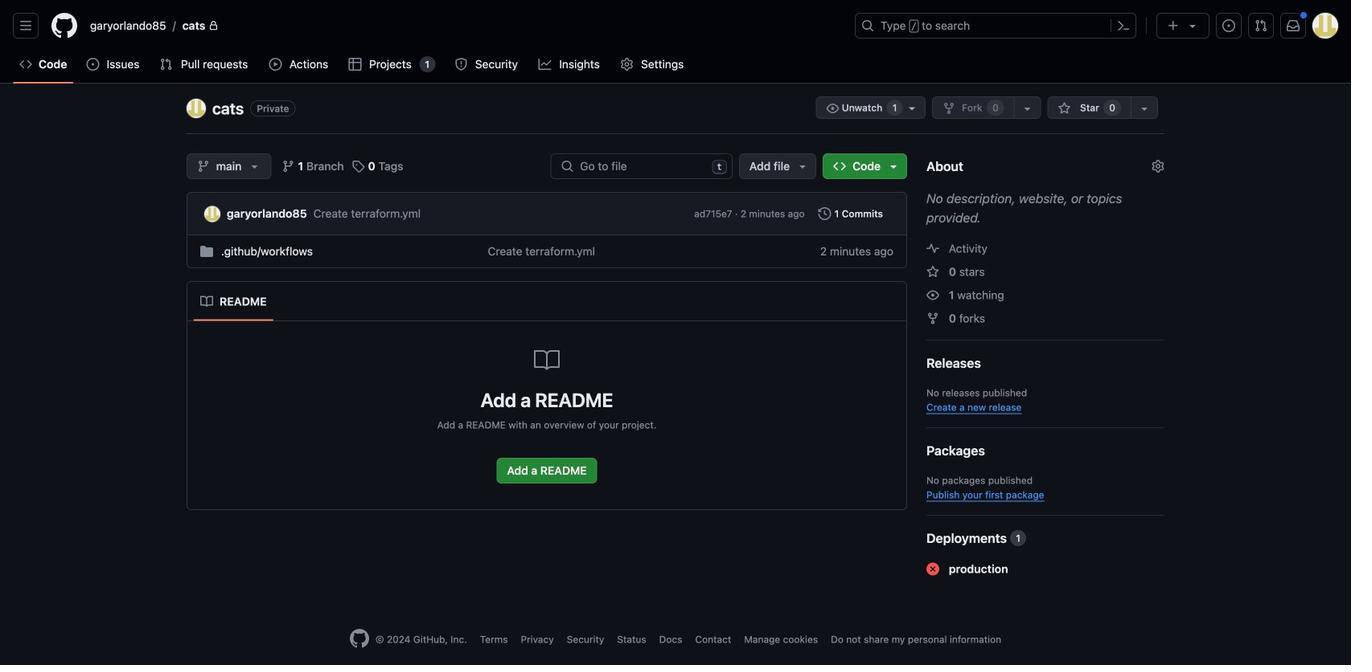 Task type: describe. For each thing, give the bounding box(es) containing it.
0 horizontal spatial eye image
[[826, 102, 839, 115]]

see your forks of this repository image
[[1021, 102, 1034, 115]]

1 horizontal spatial triangle down image
[[1186, 19, 1199, 32]]

garyorlando85 image
[[204, 206, 220, 222]]

owner avatar image
[[187, 99, 206, 118]]

play image
[[269, 58, 282, 71]]

x circle fill image
[[926, 563, 939, 576]]

plus image
[[1167, 19, 1180, 32]]

2 triangle down image from the left
[[796, 160, 809, 173]]

search image
[[561, 160, 574, 173]]

issue opened image for left git pull request image
[[86, 58, 99, 71]]

table image
[[349, 58, 362, 71]]

code image
[[19, 58, 32, 71]]

notifications image
[[1287, 19, 1300, 32]]

graph image
[[538, 58, 551, 71]]



Task type: locate. For each thing, give the bounding box(es) containing it.
issue opened image right code icon on the left
[[86, 58, 99, 71]]

book image
[[200, 296, 213, 308]]

repo forked image down star icon
[[926, 312, 939, 325]]

directory image
[[200, 245, 213, 258]]

code image
[[833, 160, 846, 173]]

1 vertical spatial repo forked image
[[926, 312, 939, 325]]

1 horizontal spatial git branch image
[[282, 160, 295, 173]]

1 horizontal spatial issue opened image
[[1222, 19, 1235, 32]]

command palette image
[[1117, 19, 1130, 32]]

issue opened image right plus image
[[1222, 19, 1235, 32]]

git pull request image
[[1255, 19, 1267, 32], [160, 58, 173, 71]]

1 vertical spatial eye image
[[926, 289, 939, 302]]

git branch image left tag icon
[[282, 160, 295, 173]]

0 horizontal spatial triangle down image
[[248, 160, 261, 173]]

0 horizontal spatial repo forked image
[[926, 312, 939, 325]]

1 horizontal spatial repo forked image
[[942, 102, 955, 115]]

add this repository to a list image
[[1138, 102, 1151, 115]]

lock image
[[209, 21, 218, 31]]

0 horizontal spatial issue opened image
[[86, 58, 99, 71]]

triangle down image
[[1186, 19, 1199, 32], [887, 160, 900, 173]]

pulse image
[[926, 242, 939, 255]]

gear image
[[620, 58, 633, 71]]

triangle down image
[[248, 160, 261, 173], [796, 160, 809, 173]]

history image
[[818, 207, 831, 220]]

1 horizontal spatial eye image
[[926, 289, 939, 302]]

1 git branch image from the left
[[197, 160, 210, 173]]

1 horizontal spatial triangle down image
[[796, 160, 809, 173]]

eye image
[[826, 102, 839, 115], [926, 289, 939, 302]]

git branch image up garyorlando85 image
[[197, 160, 210, 173]]

1 vertical spatial issue opened image
[[86, 58, 99, 71]]

0 vertical spatial repo forked image
[[942, 102, 955, 115]]

0 vertical spatial issue opened image
[[1222, 19, 1235, 32]]

0 users starred this repository element
[[1103, 100, 1121, 116]]

2 git branch image from the left
[[282, 160, 295, 173]]

homepage image
[[51, 13, 77, 39]]

issue opened image for the rightmost git pull request image
[[1222, 19, 1235, 32]]

eye image down star icon
[[926, 289, 939, 302]]

0 horizontal spatial git branch image
[[197, 160, 210, 173]]

0 vertical spatial git pull request image
[[1255, 19, 1267, 32]]

Go to file text field
[[580, 154, 705, 179]]

homepage image
[[350, 630, 369, 649]]

star image
[[1058, 102, 1071, 115]]

0 vertical spatial triangle down image
[[1186, 19, 1199, 32]]

shield image
[[455, 58, 467, 71]]

0 horizontal spatial git pull request image
[[160, 58, 173, 71]]

1 triangle down image from the left
[[248, 160, 261, 173]]

star image
[[926, 266, 939, 279]]

tag image
[[352, 160, 365, 173]]

issue opened image
[[1222, 19, 1235, 32], [86, 58, 99, 71]]

git branch image
[[197, 160, 210, 173], [282, 160, 295, 173]]

eye image up code image
[[826, 102, 839, 115]]

0 horizontal spatial triangle down image
[[887, 160, 900, 173]]

1 horizontal spatial git pull request image
[[1255, 19, 1267, 32]]

triangle down image right plus image
[[1186, 19, 1199, 32]]

repo forked image left see your forks of this repository icon
[[942, 102, 955, 115]]

edit repository metadata image
[[1152, 160, 1164, 173]]

list
[[84, 13, 845, 39]]

repo forked image
[[942, 102, 955, 115], [926, 312, 939, 325]]

1 vertical spatial git pull request image
[[160, 58, 173, 71]]

0 vertical spatial eye image
[[826, 102, 839, 115]]

triangle down image right code image
[[887, 160, 900, 173]]

1 vertical spatial triangle down image
[[887, 160, 900, 173]]



Task type: vqa. For each thing, say whether or not it's contained in the screenshot.
'Table' image
yes



